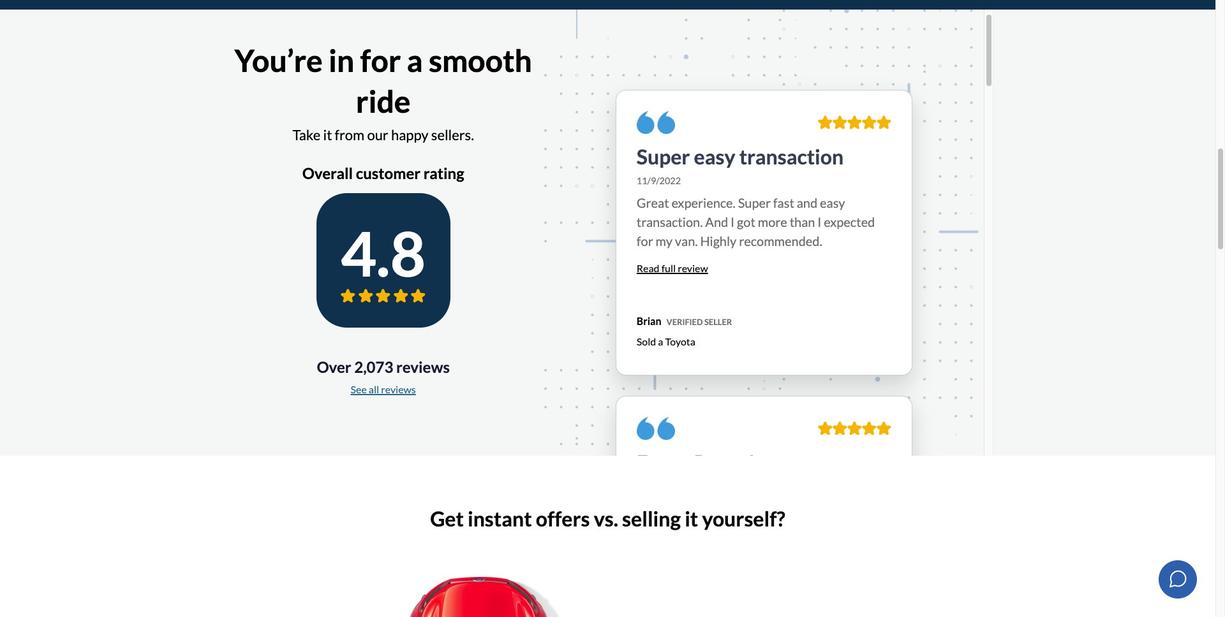Task type: describe. For each thing, give the bounding box(es) containing it.
0 horizontal spatial easy
[[694, 144, 736, 169]]

see all reviews
[[351, 383, 416, 396]]

sold
[[637, 336, 656, 348]]

get instant offers vs. selling it yourself?
[[430, 507, 786, 532]]

fast
[[774, 195, 795, 211]]

transaction
[[740, 144, 844, 169]]

expected
[[824, 214, 875, 230]]

you're
[[235, 42, 323, 78]]

yourself?
[[702, 507, 786, 532]]

1 i from the left
[[731, 214, 735, 230]]

vs.
[[594, 507, 618, 532]]

1 vertical spatial it
[[685, 507, 698, 532]]

over 2,073 reviews
[[317, 358, 450, 377]]

and
[[705, 214, 728, 230]]

overall
[[302, 164, 353, 183]]

recommended.
[[739, 234, 823, 249]]

1 4.8 stars image from the left
[[359, 289, 373, 303]]

quote image for easy - peasy!
[[637, 417, 675, 441]]

our
[[367, 126, 389, 144]]

reviews for over 2,073 reviews
[[396, 358, 450, 377]]

smooth
[[429, 42, 532, 78]]

in
[[329, 42, 354, 78]]

0 horizontal spatial super
[[637, 144, 690, 169]]

red car image
[[394, 578, 577, 618]]

offers
[[536, 507, 590, 532]]

more
[[758, 214, 788, 230]]

2,073
[[354, 358, 393, 377]]

highly
[[700, 234, 737, 249]]

got
[[737, 214, 756, 230]]

4 4.8 stars image from the left
[[411, 289, 426, 303]]

transaction.
[[637, 214, 703, 230]]

see
[[351, 383, 367, 396]]

4.8 stars image
[[341, 289, 356, 303]]

-
[[683, 451, 690, 475]]

overall customer rating
[[302, 164, 464, 183]]

full
[[662, 262, 676, 274]]

van.
[[675, 234, 698, 249]]

rating
[[424, 164, 464, 183]]

read full review link
[[637, 262, 708, 274]]

a inside you're in for a smooth ride
[[407, 42, 423, 78]]

0 vertical spatial it
[[323, 126, 332, 144]]

1 horizontal spatial a
[[658, 336, 663, 348]]

great
[[637, 195, 669, 211]]

easy - peasy!
[[637, 451, 756, 475]]

4.8
[[341, 217, 426, 290]]

2 4.8 stars image from the left
[[376, 289, 391, 303]]

ride
[[356, 83, 411, 119]]



Task type: locate. For each thing, give the bounding box(es) containing it.
2 i from the left
[[818, 214, 822, 230]]

brian
[[637, 315, 662, 327]]

1 vertical spatial reviews
[[381, 383, 416, 396]]

easy up experience.
[[694, 144, 736, 169]]

toyota
[[665, 336, 696, 348]]

a up ride
[[407, 42, 423, 78]]

than
[[790, 214, 815, 230]]

sold a toyota
[[637, 336, 696, 348]]

over
[[317, 358, 351, 377]]

i
[[731, 214, 735, 230], [818, 214, 822, 230]]

reviews up see all reviews
[[396, 358, 450, 377]]

it right selling
[[685, 507, 698, 532]]

0 horizontal spatial a
[[407, 42, 423, 78]]

1 vertical spatial for
[[637, 234, 653, 249]]

for
[[360, 42, 401, 78], [637, 234, 653, 249]]

it
[[323, 126, 332, 144], [685, 507, 698, 532]]

reviews right all
[[381, 383, 416, 396]]

quote image up 'easy'
[[637, 417, 675, 441]]

1 horizontal spatial super
[[738, 195, 771, 211]]

reviews
[[396, 358, 450, 377], [381, 383, 416, 396]]

read full review
[[637, 262, 708, 274]]

i left got
[[731, 214, 735, 230]]

super easy transaction
[[637, 144, 844, 169]]

0 horizontal spatial it
[[323, 126, 332, 144]]

my
[[656, 234, 673, 249]]

super up got
[[738, 195, 771, 211]]

selling
[[622, 507, 681, 532]]

super up 11/9/2022
[[637, 144, 690, 169]]

read
[[637, 262, 660, 274]]

0 horizontal spatial for
[[360, 42, 401, 78]]

1 horizontal spatial it
[[685, 507, 698, 532]]

seller
[[705, 317, 732, 327]]

see all reviews link
[[351, 383, 416, 396]]

for left my
[[637, 234, 653, 249]]

i right than
[[818, 214, 822, 230]]

you're in for a smooth ride
[[235, 42, 532, 119]]

super inside great experience. super fast and easy transaction. and i got more than i expected for my van. highly recommended.
[[738, 195, 771, 211]]

0 vertical spatial easy
[[694, 144, 736, 169]]

customer
[[356, 164, 421, 183]]

take
[[293, 126, 321, 144]]

great experience. super fast and easy transaction. and i got more than i expected for my van. highly recommended.
[[637, 195, 875, 249]]

for right in
[[360, 42, 401, 78]]

1 vertical spatial quote image
[[637, 417, 675, 441]]

easy right 'and' at the top right of page
[[820, 195, 845, 211]]

11/9/2022
[[637, 176, 681, 187]]

1 quote image from the top
[[637, 111, 675, 135]]

reviews for see all reviews
[[381, 383, 416, 396]]

0 vertical spatial reviews
[[396, 358, 450, 377]]

4.8 stars image
[[359, 289, 373, 303], [376, 289, 391, 303], [394, 289, 408, 303], [411, 289, 426, 303]]

1 vertical spatial a
[[658, 336, 663, 348]]

5.0 stars image
[[847, 116, 862, 130], [862, 116, 877, 130], [877, 116, 891, 130], [818, 422, 833, 436], [862, 422, 877, 436]]

0 vertical spatial for
[[360, 42, 401, 78]]

open chat window image
[[1168, 570, 1189, 590]]

for inside you're in for a smooth ride
[[360, 42, 401, 78]]

5.0 stars image
[[818, 116, 833, 130], [833, 116, 847, 130], [833, 422, 847, 436], [847, 422, 862, 436], [877, 422, 891, 436]]

1 horizontal spatial for
[[637, 234, 653, 249]]

2 quote image from the top
[[637, 417, 675, 441]]

quote image up 11/9/2022
[[637, 111, 675, 135]]

a right sold on the bottom of the page
[[658, 336, 663, 348]]

quote image for super easy transaction
[[637, 111, 675, 135]]

1 vertical spatial easy
[[820, 195, 845, 211]]

super
[[637, 144, 690, 169], [738, 195, 771, 211]]

all
[[369, 383, 379, 396]]

0 vertical spatial a
[[407, 42, 423, 78]]

it right take
[[323, 126, 332, 144]]

0 vertical spatial quote image
[[637, 111, 675, 135]]

1 vertical spatial super
[[738, 195, 771, 211]]

easy
[[694, 144, 736, 169], [820, 195, 845, 211]]

1 horizontal spatial i
[[818, 214, 822, 230]]

a
[[407, 42, 423, 78], [658, 336, 663, 348]]

for inside great experience. super fast and easy transaction. and i got more than i expected for my van. highly recommended.
[[637, 234, 653, 249]]

sellers.
[[431, 126, 474, 144]]

and
[[797, 195, 818, 211]]

happy
[[391, 126, 429, 144]]

peasy!
[[694, 451, 756, 475]]

review
[[678, 262, 708, 274]]

take it from our happy sellers.
[[293, 126, 474, 144]]

0 vertical spatial super
[[637, 144, 690, 169]]

easy
[[637, 451, 679, 475]]

experience.
[[672, 195, 736, 211]]

quote image
[[637, 111, 675, 135], [637, 417, 675, 441]]

instant
[[468, 507, 532, 532]]

from
[[335, 126, 365, 144]]

easy inside great experience. super fast and easy transaction. and i got more than i expected for my van. highly recommended.
[[820, 195, 845, 211]]

3 4.8 stars image from the left
[[394, 289, 408, 303]]

0 horizontal spatial i
[[731, 214, 735, 230]]

1 horizontal spatial easy
[[820, 195, 845, 211]]

verified
[[667, 317, 703, 327]]

get
[[430, 507, 464, 532]]

brian verified seller
[[637, 315, 732, 327]]



Task type: vqa. For each thing, say whether or not it's contained in the screenshot.
Take
yes



